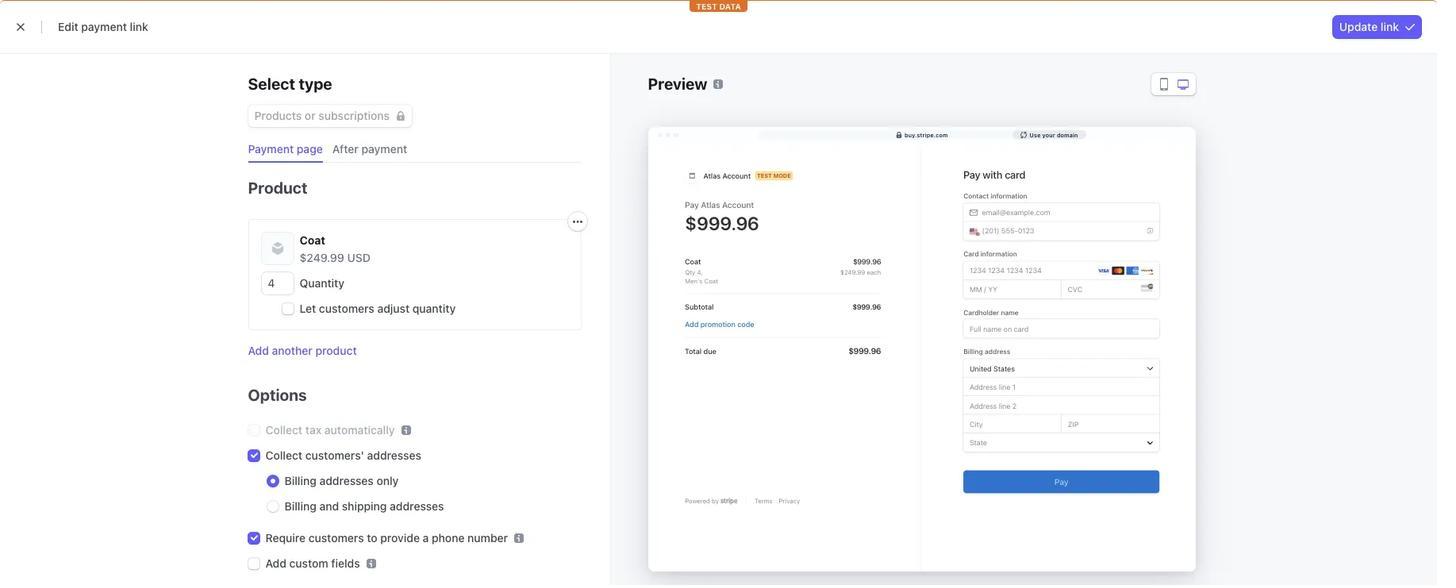 Task type: describe. For each thing, give the bounding box(es) containing it.
billing addresses only
[[285, 474, 399, 487]]

payment page button
[[242, 137, 332, 163]]

payment link settings tab list
[[242, 137, 582, 163]]

$249.99
[[300, 251, 344, 264]]

select
[[248, 75, 295, 93]]

use your domain
[[1030, 131, 1078, 138]]

atlas
[[108, 17, 135, 30]]

1 vertical spatial addresses
[[319, 474, 374, 487]]

add for add custom fields
[[266, 556, 287, 570]]

buy.stripe.com
[[905, 131, 948, 138]]

billing and shipping addresses
[[285, 499, 444, 513]]

and
[[319, 499, 339, 513]]

billing for billing and shipping addresses
[[285, 499, 317, 513]]

product
[[248, 179, 308, 197]]

svg image
[[573, 217, 582, 227]]

after payment
[[332, 142, 407, 156]]

1 link from the left
[[130, 20, 148, 33]]

customers for let
[[319, 302, 375, 315]]

your
[[1043, 131, 1056, 138]]

edit
[[58, 20, 78, 33]]

test data
[[696, 49, 741, 59]]

coat
[[300, 233, 325, 247]]

atlas account
[[108, 17, 183, 30]]

add custom fields
[[266, 556, 360, 570]]

after
[[332, 142, 359, 156]]

or
[[305, 109, 316, 122]]

domain
[[1057, 131, 1078, 138]]

products or subscriptions
[[254, 109, 390, 122]]

fields
[[331, 556, 360, 570]]

payment
[[248, 142, 294, 156]]

collect customers' addresses
[[266, 449, 421, 462]]

0 vertical spatial addresses
[[367, 449, 421, 462]]

link inside button
[[1381, 20, 1400, 33]]

coat $249.99 usd
[[300, 233, 371, 264]]

quantity
[[300, 276, 345, 290]]

collect tax automatically
[[266, 423, 395, 437]]

billing for billing addresses only
[[285, 474, 317, 487]]

products or subscriptions button
[[248, 102, 412, 127]]

payment page
[[248, 142, 323, 156]]

preview
[[648, 75, 708, 93]]

require customers to provide a phone number
[[266, 531, 508, 545]]

adjust
[[377, 302, 410, 315]]

update link
[[1340, 20, 1400, 33]]

tax
[[305, 423, 322, 437]]

payment for edit
[[81, 20, 127, 33]]



Task type: vqa. For each thing, say whether or not it's contained in the screenshot.
3D to the left
no



Task type: locate. For each thing, give the bounding box(es) containing it.
collect left customers'
[[266, 449, 303, 462]]

billing
[[285, 474, 317, 487], [285, 499, 317, 513]]

2 vertical spatial addresses
[[390, 499, 444, 513]]

1 vertical spatial payment
[[362, 142, 407, 156]]

addresses
[[367, 449, 421, 462], [319, 474, 374, 487], [390, 499, 444, 513]]

addresses up a
[[390, 499, 444, 513]]

subscriptions
[[319, 109, 390, 122]]

product
[[316, 344, 357, 357]]

customers'
[[305, 449, 364, 462]]

let
[[300, 302, 316, 315]]

use
[[1030, 131, 1041, 138]]

0 vertical spatial customers
[[319, 302, 375, 315]]

0 horizontal spatial payment
[[81, 20, 127, 33]]

2 billing from the top
[[285, 499, 317, 513]]

addresses down collect customers' addresses
[[319, 474, 374, 487]]

link
[[130, 20, 148, 33], [1381, 20, 1400, 33]]

update
[[1340, 20, 1378, 33]]

products
[[254, 109, 302, 122]]

let customers adjust quantity
[[300, 302, 456, 315]]

1 vertical spatial customers
[[309, 531, 364, 545]]

2 link from the left
[[1381, 20, 1400, 33]]

1 vertical spatial collect
[[266, 449, 303, 462]]

0 vertical spatial billing
[[285, 474, 317, 487]]

add down require
[[266, 556, 287, 570]]

payment right after
[[362, 142, 407, 156]]

1 collect from the top
[[266, 423, 303, 437]]

provide
[[380, 531, 420, 545]]

collect
[[266, 423, 303, 437], [266, 449, 303, 462]]

add
[[248, 344, 269, 357], [266, 556, 287, 570]]

to
[[367, 531, 378, 545]]

automatically
[[325, 423, 395, 437]]

payment inside button
[[362, 142, 407, 156]]

update link button
[[1334, 15, 1422, 38]]

0 vertical spatial add
[[248, 344, 269, 357]]

account
[[138, 17, 183, 30]]

1 vertical spatial add
[[266, 556, 287, 570]]

2 collect from the top
[[266, 449, 303, 462]]

phone
[[432, 531, 465, 545]]

add inside button
[[248, 344, 269, 357]]

add left another
[[248, 344, 269, 357]]

payment page tab panel
[[235, 163, 587, 585]]

add another product
[[248, 344, 357, 357]]

only
[[377, 474, 399, 487]]

payment for after
[[362, 142, 407, 156]]

collect for collect tax automatically
[[266, 423, 303, 437]]

1 billing from the top
[[285, 474, 317, 487]]

quantity
[[413, 302, 456, 315]]

add another product button
[[248, 343, 357, 359]]

1 horizontal spatial link
[[1381, 20, 1400, 33]]

data
[[720, 49, 741, 59]]

1 vertical spatial billing
[[285, 499, 317, 513]]

None search field
[[261, 9, 709, 39]]

1 horizontal spatial payment
[[362, 142, 407, 156]]

another
[[272, 344, 313, 357]]

0 horizontal spatial link
[[130, 20, 148, 33]]

addresses up only
[[367, 449, 421, 462]]

customers up fields at the left
[[309, 531, 364, 545]]

collect for collect customers' addresses
[[266, 449, 303, 462]]

shipping
[[342, 499, 387, 513]]

payment
[[81, 20, 127, 33], [362, 142, 407, 156]]

page
[[297, 142, 323, 156]]

customers for require
[[309, 531, 364, 545]]

0 vertical spatial payment
[[81, 20, 127, 33]]

customers down quantity
[[319, 302, 375, 315]]

options
[[248, 386, 307, 404]]

edit payment link
[[58, 20, 148, 33]]

payment right edit
[[81, 20, 127, 33]]

usd
[[347, 251, 371, 264]]

test
[[696, 49, 717, 59]]

require
[[266, 531, 306, 545]]

collect left tax
[[266, 423, 303, 437]]

a
[[423, 531, 429, 545]]

number
[[468, 531, 508, 545]]

billing left 'and'
[[285, 499, 317, 513]]

Quantity number field
[[262, 272, 293, 295]]

atlas account button
[[80, 13, 198, 35]]

billing down customers'
[[285, 474, 317, 487]]

customers
[[319, 302, 375, 315], [309, 531, 364, 545]]

add for add another product
[[248, 344, 269, 357]]

0 vertical spatial collect
[[266, 423, 303, 437]]

after payment button
[[326, 137, 417, 163]]

custom
[[289, 556, 328, 570]]

select type
[[248, 75, 332, 93]]

type
[[299, 75, 332, 93]]

use your domain button
[[1013, 130, 1086, 139]]



